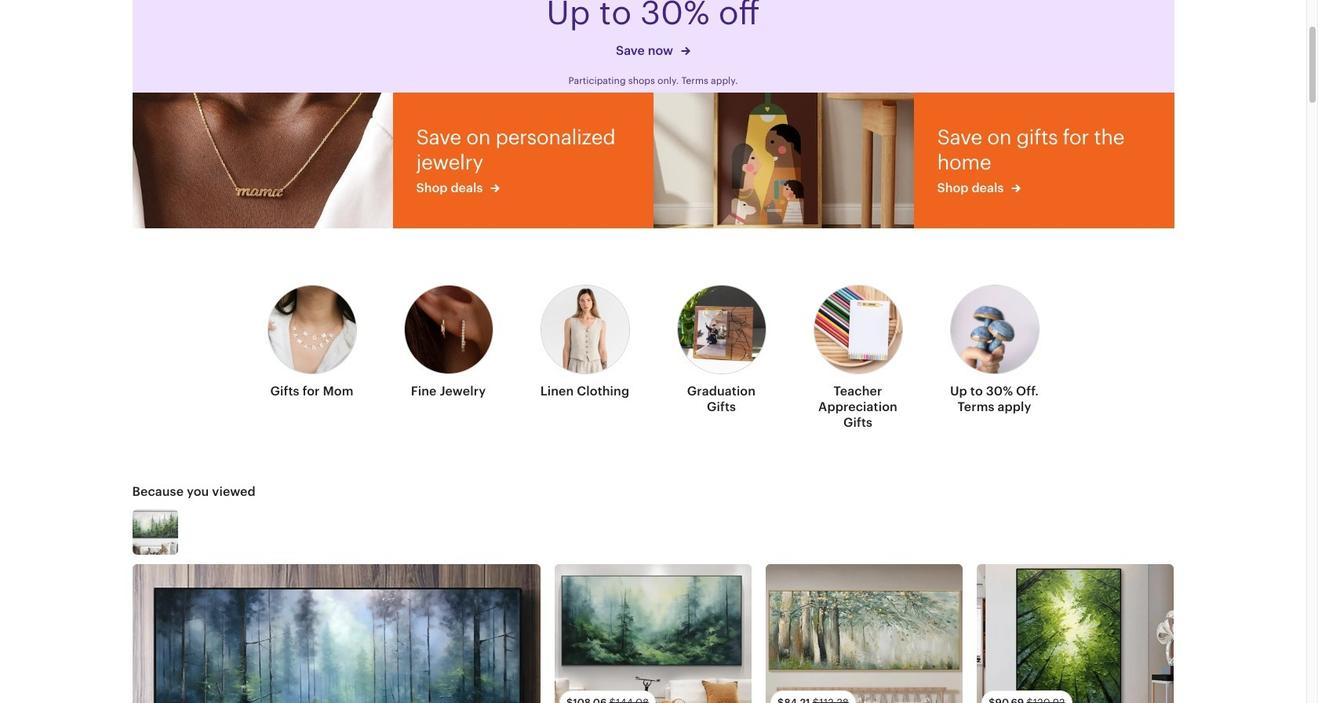 Task type: describe. For each thing, give the bounding box(es) containing it.
original green gold forest painting on canvas 3d abstract textured wall art skyward view trees art living room art natural scenery painting image
[[766, 564, 963, 703]]



Task type: vqa. For each thing, say whether or not it's contained in the screenshot.
Jandali
no



Task type: locate. For each thing, give the bounding box(es) containing it.
abstract forest oil painting on canvas, large wall art,original green tree landscape painting,custom painting,modern living room wall decor image
[[555, 564, 752, 703]]

original green forest painting on canvas 3d  abstract textured wall art  skyward view trees art living room art natural scenery painting image
[[977, 564, 1175, 703]]

large abstract forest oil painting on canvas,green tree wall art,original nature landscape painting,custom painting,modern living room decor image
[[132, 564, 541, 703]]

abstract landscape hand oil painting green forest plant painting, living room decor painting fashion art tree custom painting christmas gift image
[[132, 510, 178, 555]]



